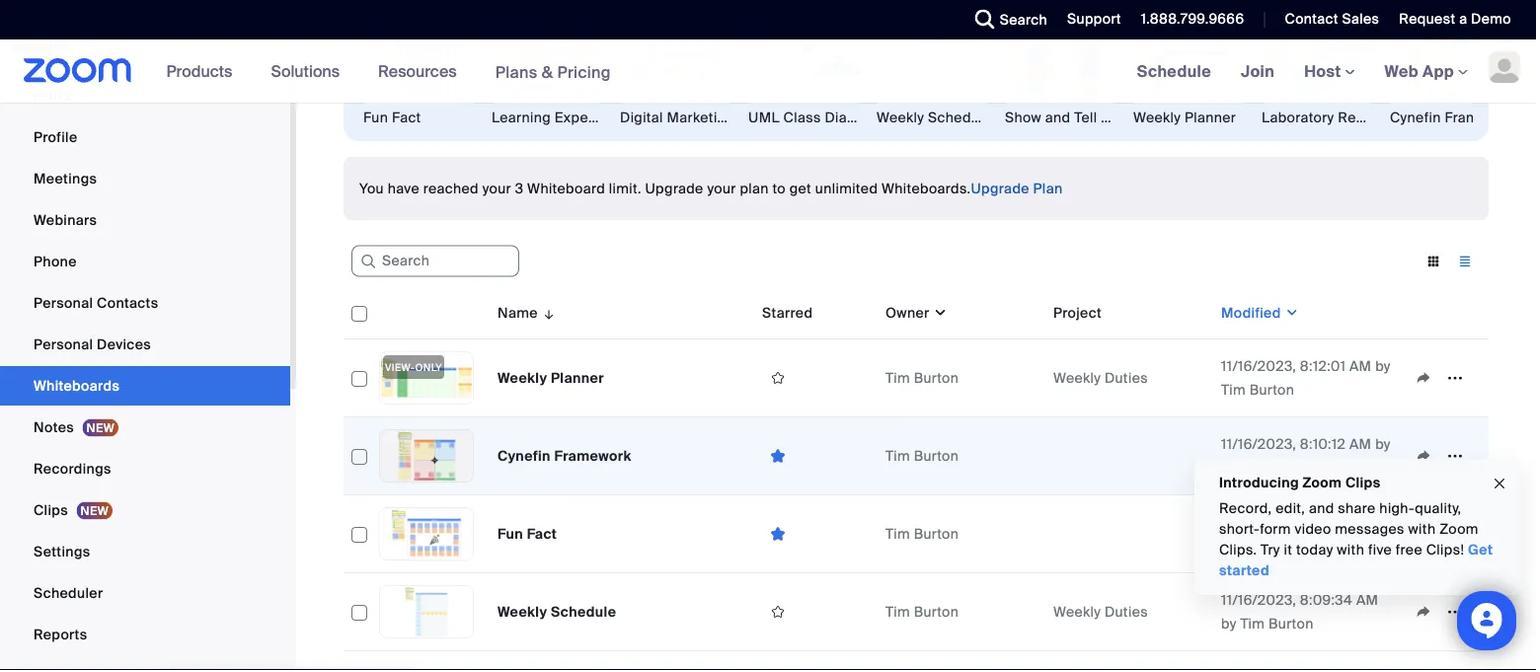 Task type: locate. For each thing, give the bounding box(es) containing it.
by inside 11/16/2023, 8:12:01 am by tim burton
[[1376, 357, 1392, 375]]

0 horizontal spatial cynefin
[[498, 447, 551, 465]]

cell for 11/16/2023, 8:10:12 am by tim burton
[[1046, 452, 1214, 460]]

0 horizontal spatial your
[[483, 179, 512, 198]]

1 vertical spatial planner
[[551, 369, 604, 387]]

2 canvas from the left
[[738, 108, 788, 126]]

am up five
[[1358, 513, 1380, 531]]

1 horizontal spatial weekly planner
[[1134, 108, 1237, 126]]

weekly planner element
[[1130, 108, 1248, 127]]

reports link
[[0, 615, 290, 655]]

laboratory report
[[1262, 108, 1385, 126]]

0 vertical spatial with
[[1101, 108, 1129, 126]]

down image
[[1282, 303, 1300, 323]]

fun down product information navigation
[[363, 108, 388, 126]]

0 horizontal spatial clips
[[34, 501, 68, 520]]

personal up whiteboards
[[34, 335, 93, 354]]

1 horizontal spatial schedule
[[928, 108, 992, 126]]

share image down free
[[1409, 604, 1440, 621]]

0 vertical spatial fact
[[392, 108, 421, 126]]

2 vertical spatial with
[[1338, 541, 1365, 560]]

by down started
[[1222, 615, 1237, 633]]

cynefin right thumbnail of cynefin framework
[[498, 447, 551, 465]]

burton inside 11/16/2023, 8:12:01 am by tim burton
[[1250, 381, 1295, 399]]

personal contacts
[[34, 294, 158, 312]]

personal
[[34, 294, 93, 312], [34, 335, 93, 354]]

0 vertical spatial framework
[[1445, 108, 1520, 126]]

zoom
[[1303, 474, 1343, 492], [1440, 521, 1479, 539]]

cynefin down "web app"
[[1391, 108, 1442, 126]]

am down get started
[[1357, 591, 1379, 609]]

products button
[[167, 40, 241, 103]]

am right 8:10:12
[[1350, 435, 1372, 453]]

upgrade right limit.
[[645, 179, 704, 198]]

0 vertical spatial and
[[1046, 108, 1071, 126]]

close image
[[1492, 473, 1508, 496]]

0 vertical spatial cynefin framework
[[1391, 108, 1520, 126]]

0 vertical spatial schedule
[[1138, 61, 1212, 81]]

1 vertical spatial duties
[[1105, 603, 1149, 621]]

0 horizontal spatial fact
[[392, 108, 421, 126]]

2 horizontal spatial schedule
[[1138, 61, 1212, 81]]

tim burton for 11/16/2023, 8:12:01 am by tim burton
[[886, 369, 959, 387]]

tim inside 11/16/2023, 8:12:01 am by tim burton
[[1222, 381, 1246, 399]]

messages
[[1336, 521, 1405, 539]]

1 horizontal spatial cynefin
[[1391, 108, 1442, 126]]

thumbnail of cynefin framework image
[[380, 431, 473, 482]]

tim burton
[[886, 369, 959, 387], [886, 447, 959, 465], [886, 525, 959, 543], [886, 603, 959, 621]]

edit,
[[1276, 500, 1306, 518]]

1 horizontal spatial and
[[1310, 500, 1335, 518]]

click to star the whiteboard weekly planner image
[[763, 369, 794, 387]]

am inside the '11/16/2023, 8:09:34 am by tim burton'
[[1357, 591, 1379, 609]]

11/16/2023, 8:10:12 am by tim burton
[[1222, 435, 1392, 477]]

1 horizontal spatial planner
[[1185, 108, 1237, 126]]

0 horizontal spatial framework
[[555, 447, 632, 465]]

personal contacts link
[[0, 283, 290, 323]]

cynefin
[[1391, 108, 1442, 126], [498, 447, 551, 465]]

get
[[1469, 541, 1494, 560]]

personal
[[12, 40, 78, 56]]

2 vertical spatial share image
[[1409, 604, 1440, 621]]

0 horizontal spatial schedule
[[551, 603, 617, 621]]

0 horizontal spatial fun fact
[[363, 108, 421, 126]]

1 weekly duties from the top
[[1054, 369, 1149, 387]]

solutions
[[271, 61, 340, 81]]

by for 11/16/2023, 8:12:01 am by tim burton
[[1376, 357, 1392, 375]]

project
[[1054, 304, 1102, 322]]

planner right twist
[[1185, 108, 1237, 126]]

personal for personal devices
[[34, 335, 93, 354]]

1 vertical spatial clips
[[34, 501, 68, 520]]

0 vertical spatial fun
[[363, 108, 388, 126]]

0 vertical spatial personal
[[34, 294, 93, 312]]

products
[[167, 61, 233, 81]]

weekly planner down arrow down icon
[[498, 369, 604, 387]]

whiteboards.
[[882, 179, 971, 198]]

by right 8:12:01
[[1376, 357, 1392, 375]]

0 horizontal spatial zoom
[[1303, 474, 1343, 492]]

1 horizontal spatial weekly schedule
[[877, 108, 992, 126]]

share image up the quality,
[[1409, 447, 1440, 465]]

11/16/2023, inside 11/16/2023, 8:09:40 am by tim burton
[[1222, 513, 1297, 531]]

3 11/16/2023, from the top
[[1222, 513, 1297, 531]]

meetings
[[34, 169, 97, 188]]

scheduler link
[[0, 574, 290, 613]]

tim
[[886, 369, 911, 387], [1222, 381, 1246, 399], [886, 447, 911, 465], [1222, 459, 1246, 477], [886, 525, 911, 543], [1241, 537, 1266, 555], [886, 603, 911, 621], [1241, 615, 1266, 633]]

sales
[[1343, 10, 1380, 28]]

by inside the '11/16/2023, 8:09:34 am by tim burton'
[[1222, 615, 1237, 633]]

a left demo at the top right of page
[[1460, 10, 1468, 28]]

fun fact inside button
[[363, 108, 421, 126]]

name
[[498, 304, 538, 322]]

zoom logo image
[[24, 58, 132, 83]]

by right 8:10:12
[[1376, 435, 1392, 453]]

&
[[542, 61, 553, 82]]

1 vertical spatial fun
[[498, 525, 524, 543]]

owner
[[886, 304, 930, 322]]

2 personal from the top
[[34, 335, 93, 354]]

phone link
[[0, 242, 290, 282]]

learning
[[492, 108, 551, 126]]

introducing
[[1220, 474, 1300, 492]]

2 your from the left
[[708, 179, 737, 198]]

share image up more options for cynefin framework image
[[1409, 369, 1440, 387]]

0 vertical spatial planner
[[1185, 108, 1237, 126]]

0 vertical spatial weekly schedule
[[877, 108, 992, 126]]

laboratory report button
[[1258, 25, 1385, 127]]

weekly schedule
[[877, 108, 992, 126], [498, 603, 617, 621]]

11/16/2023, inside the '11/16/2023, 8:09:34 am by tim burton'
[[1222, 591, 1297, 609]]

your left the 3
[[483, 179, 512, 198]]

am inside 11/16/2023, 8:09:40 am by tim burton
[[1358, 513, 1380, 531]]

1 vertical spatial share image
[[1409, 447, 1440, 465]]

free
[[1396, 541, 1423, 560]]

canvas
[[635, 108, 684, 126], [738, 108, 788, 126]]

plans & pricing link
[[495, 61, 611, 82], [495, 61, 611, 82]]

modified
[[1222, 304, 1282, 322]]

fun fact
[[363, 108, 421, 126], [498, 525, 557, 543]]

show
[[1006, 108, 1042, 126]]

1.888.799.9666 button up join
[[1127, 0, 1250, 40]]

3 tim burton from the top
[[886, 525, 959, 543]]

by for 11/16/2023, 8:09:40 am by tim burton
[[1222, 537, 1237, 555]]

11/16/2023, for 11/16/2023, 8:09:34 am by tim burton
[[1222, 591, 1297, 609]]

demo
[[1472, 10, 1512, 28]]

and up video
[[1310, 500, 1335, 518]]

0 vertical spatial duties
[[1105, 369, 1149, 387]]

it
[[1285, 541, 1293, 560]]

laboratory report element
[[1258, 108, 1385, 127]]

unlimited
[[816, 179, 878, 198]]

show and tell with a twist
[[1006, 108, 1179, 126]]

limit.
[[609, 179, 642, 198]]

support link
[[1053, 0, 1127, 40], [1068, 10, 1122, 28]]

0 vertical spatial weekly planner
[[1134, 108, 1237, 126]]

by inside 11/16/2023, 8:09:40 am by tim burton
[[1222, 537, 1237, 555]]

1 upgrade from the left
[[645, 179, 704, 198]]

1 vertical spatial zoom
[[1440, 521, 1479, 539]]

zoom inside record, edit, and share high-quality, short-form video messages with zoom clips. try it today with five free clips!
[[1440, 521, 1479, 539]]

1 vertical spatial with
[[1409, 521, 1437, 539]]

1 tim burton from the top
[[886, 369, 959, 387]]

0 vertical spatial weekly duties
[[1054, 369, 1149, 387]]

by for 11/16/2023, 8:10:12 am by tim burton
[[1376, 435, 1392, 453]]

share image for 11/16/2023, 8:12:01 am by tim burton
[[1409, 369, 1440, 387]]

with right tell
[[1101, 108, 1129, 126]]

application
[[344, 287, 1490, 652], [1409, 363, 1482, 393], [1409, 442, 1482, 471], [1409, 598, 1482, 627]]

duties for 11/16/2023, 8:09:34 am by tim burton
[[1105, 603, 1149, 621]]

weekly planner inside button
[[1134, 108, 1237, 126]]

2 duties from the top
[[1105, 603, 1149, 621]]

and
[[1046, 108, 1071, 126], [1310, 500, 1335, 518]]

personal devices link
[[0, 325, 290, 364]]

with down messages
[[1338, 541, 1365, 560]]

1 vertical spatial cynefin framework
[[498, 447, 632, 465]]

2 tim burton from the top
[[886, 447, 959, 465]]

0 vertical spatial a
[[1460, 10, 1468, 28]]

1 vertical spatial a
[[1133, 108, 1141, 126]]

tim burton for 11/16/2023, 8:10:12 am by tim burton
[[886, 447, 959, 465]]

introducing zoom clips
[[1220, 474, 1381, 492]]

11/16/2023, down started
[[1222, 591, 1297, 609]]

personal for personal contacts
[[34, 294, 93, 312]]

1 vertical spatial cell
[[1046, 530, 1214, 538]]

support
[[1068, 10, 1122, 28]]

search button
[[961, 0, 1053, 40]]

1 vertical spatial and
[[1310, 500, 1335, 518]]

planner down arrow down icon
[[551, 369, 604, 387]]

0 horizontal spatial with
[[1101, 108, 1129, 126]]

started
[[1220, 562, 1270, 580]]

modified button
[[1222, 303, 1300, 323]]

clips up share
[[1346, 474, 1381, 492]]

learning experience canvas
[[492, 108, 684, 126]]

clips
[[1346, 474, 1381, 492], [34, 501, 68, 520]]

tim inside 11/16/2023, 8:09:40 am by tim burton
[[1241, 537, 1266, 555]]

11/16/2023, for 11/16/2023, 8:09:40 am by tim burton
[[1222, 513, 1297, 531]]

and inside show and tell with a twist element
[[1046, 108, 1071, 126]]

zoom up clips!
[[1440, 521, 1479, 539]]

11/16/2023, inside 11/16/2023, 8:12:01 am by tim burton
[[1222, 357, 1297, 375]]

0 vertical spatial clips
[[1346, 474, 1381, 492]]

1 horizontal spatial canvas
[[738, 108, 788, 126]]

quality,
[[1416, 500, 1462, 518]]

11/16/2023,
[[1222, 357, 1297, 375], [1222, 435, 1297, 453], [1222, 513, 1297, 531], [1222, 591, 1297, 609]]

clips up settings
[[34, 501, 68, 520]]

with up free
[[1409, 521, 1437, 539]]

11/16/2023, up introducing
[[1222, 435, 1297, 453]]

banner containing products
[[0, 40, 1537, 104]]

1 vertical spatial schedule
[[928, 108, 992, 126]]

laboratory
[[1262, 108, 1335, 126]]

by
[[1376, 357, 1392, 375], [1376, 435, 1392, 453], [1222, 537, 1237, 555], [1222, 615, 1237, 633]]

8:09:34
[[1301, 591, 1353, 609]]

fun
[[363, 108, 388, 126], [498, 525, 524, 543]]

1 canvas from the left
[[635, 108, 684, 126]]

2 vertical spatial schedule
[[551, 603, 617, 621]]

0 horizontal spatial a
[[1133, 108, 1141, 126]]

1 cell from the top
[[1046, 452, 1214, 460]]

2 cell from the top
[[1046, 530, 1214, 538]]

application for 11/16/2023, 8:10:12 am by tim burton
[[1409, 442, 1482, 471]]

1 personal from the top
[[34, 294, 93, 312]]

thumbnail of fun fact image
[[380, 509, 473, 560]]

by inside '11/16/2023, 8:10:12 am by tim burton'
[[1376, 435, 1392, 453]]

am inside 11/16/2023, 8:12:01 am by tim burton
[[1350, 357, 1372, 375]]

a left twist
[[1133, 108, 1141, 126]]

clips inside personal menu menu
[[34, 501, 68, 520]]

banner
[[0, 40, 1537, 104]]

1 share image from the top
[[1409, 369, 1440, 387]]

1 vertical spatial weekly duties
[[1054, 603, 1149, 621]]

uml class diagram button
[[745, 25, 882, 127]]

meetings navigation
[[1123, 40, 1537, 104]]

4 11/16/2023, from the top
[[1222, 591, 1297, 609]]

1 horizontal spatial a
[[1460, 10, 1468, 28]]

schedule inside meetings navigation
[[1138, 61, 1212, 81]]

0 horizontal spatial fun
[[363, 108, 388, 126]]

am right 8:12:01
[[1350, 357, 1372, 375]]

0 horizontal spatial weekly planner
[[498, 369, 604, 387]]

whiteboard
[[528, 179, 606, 198]]

settings link
[[0, 532, 290, 572]]

1 horizontal spatial fun fact
[[498, 525, 557, 543]]

weekly duties for 11/16/2023, 8:12:01 am by tim burton
[[1054, 369, 1149, 387]]

cell
[[1046, 452, 1214, 460], [1046, 530, 1214, 538]]

0 horizontal spatial canvas
[[635, 108, 684, 126]]

class
[[784, 108, 821, 126]]

1 horizontal spatial your
[[708, 179, 737, 198]]

1 vertical spatial fact
[[527, 525, 557, 543]]

0 horizontal spatial upgrade
[[645, 179, 704, 198]]

fun fact element
[[360, 108, 478, 127]]

am for 8:10:12
[[1350, 435, 1372, 453]]

1 horizontal spatial framework
[[1445, 108, 1520, 126]]

am inside '11/16/2023, 8:10:12 am by tim burton'
[[1350, 435, 1372, 453]]

3 share image from the top
[[1409, 604, 1440, 621]]

with
[[1101, 108, 1129, 126], [1409, 521, 1437, 539], [1338, 541, 1365, 560]]

burton inside '11/16/2023, 8:10:12 am by tim burton'
[[1250, 459, 1295, 477]]

personal down phone
[[34, 294, 93, 312]]

arrow down image
[[538, 301, 556, 325]]

0 horizontal spatial and
[[1046, 108, 1071, 126]]

cynefin framework, modified at nov 16, 2023 by tim burton, link image
[[379, 430, 474, 483]]

weekly schedule inside button
[[877, 108, 992, 126]]

contact sales link
[[1271, 0, 1385, 40], [1285, 10, 1380, 28]]

1 horizontal spatial cynefin framework
[[1391, 108, 1520, 126]]

cynefin framework inside button
[[1391, 108, 1520, 126]]

1 duties from the top
[[1105, 369, 1149, 387]]

1.888.799.9666 button
[[1127, 0, 1250, 40], [1142, 10, 1245, 28]]

resources button
[[378, 40, 466, 103]]

11/16/2023, down modified dropdown button
[[1222, 357, 1297, 375]]

share image for 11/16/2023, 8:09:34 am by tim burton
[[1409, 604, 1440, 621]]

2 share image from the top
[[1409, 447, 1440, 465]]

4 tim burton from the top
[[886, 603, 959, 621]]

1 vertical spatial personal
[[34, 335, 93, 354]]

share image
[[1409, 369, 1440, 387], [1409, 447, 1440, 465], [1409, 604, 1440, 621]]

0 vertical spatial fun fact
[[363, 108, 421, 126]]

and left tell
[[1046, 108, 1071, 126]]

1 11/16/2023, from the top
[[1222, 357, 1297, 375]]

show and tell with a twist element
[[1002, 108, 1179, 127]]

application containing name
[[344, 287, 1490, 652]]

framework
[[1445, 108, 1520, 126], [555, 447, 632, 465]]

11/16/2023, inside '11/16/2023, 8:10:12 am by tim burton'
[[1222, 435, 1297, 453]]

list mode, selected image
[[1450, 253, 1482, 271]]

1 vertical spatial weekly schedule
[[498, 603, 617, 621]]

by up started
[[1222, 537, 1237, 555]]

form
[[1260, 521, 1292, 539]]

whiteboards
[[34, 377, 120, 395]]

devices
[[97, 335, 151, 354]]

2 11/16/2023, from the top
[[1222, 435, 1297, 453]]

upgrade left plan
[[971, 179, 1030, 198]]

0 vertical spatial share image
[[1409, 369, 1440, 387]]

11/16/2023, up the try
[[1222, 513, 1297, 531]]

your left plan
[[708, 179, 737, 198]]

0 vertical spatial zoom
[[1303, 474, 1343, 492]]

duties for 11/16/2023, 8:12:01 am by tim burton
[[1105, 369, 1149, 387]]

your
[[483, 179, 512, 198], [708, 179, 737, 198]]

zoom down 8:10:12
[[1303, 474, 1343, 492]]

cynefin framework
[[1391, 108, 1520, 126], [498, 447, 632, 465]]

0 vertical spatial cynefin
[[1391, 108, 1442, 126]]

notes
[[34, 418, 74, 437]]

1 horizontal spatial upgrade
[[971, 179, 1030, 198]]

weekly planner down schedule link
[[1134, 108, 1237, 126]]

phone
[[34, 252, 77, 271]]

a
[[1460, 10, 1468, 28], [1133, 108, 1141, 126]]

weekly planner button
[[1130, 25, 1248, 127]]

2 weekly duties from the top
[[1054, 603, 1149, 621]]

fun right thumbnail of fun fact
[[498, 525, 524, 543]]

1 horizontal spatial zoom
[[1440, 521, 1479, 539]]

webinars link
[[0, 201, 290, 240]]

0 vertical spatial cell
[[1046, 452, 1214, 460]]

1 vertical spatial framework
[[555, 447, 632, 465]]



Task type: describe. For each thing, give the bounding box(es) containing it.
11/16/2023, 8:09:34 am by tim burton
[[1222, 591, 1379, 633]]

burton inside 11/16/2023, 8:09:40 am by tim burton
[[1269, 537, 1314, 555]]

with inside button
[[1101, 108, 1129, 126]]

tim inside '11/16/2023, 8:10:12 am by tim burton'
[[1222, 459, 1246, 477]]

app
[[1423, 61, 1455, 81]]

fact inside button
[[392, 108, 421, 126]]

short-
[[1220, 521, 1260, 539]]

plan
[[1034, 179, 1063, 198]]

starred
[[763, 304, 813, 322]]

digital marketing canvas
[[620, 108, 788, 126]]

notes link
[[0, 408, 290, 447]]

have
[[388, 179, 420, 198]]

get started link
[[1220, 541, 1494, 580]]

thumbnail of weekly schedule image
[[380, 587, 473, 638]]

11/16/2023, 8:12:01 am by tim burton
[[1222, 357, 1392, 399]]

share image for 11/16/2023, 8:10:12 am by tim burton
[[1409, 447, 1440, 465]]

Search text field
[[352, 246, 520, 277]]

diagram
[[825, 108, 882, 126]]

get started
[[1220, 541, 1494, 580]]

8:09:40
[[1301, 513, 1354, 531]]

contact sales
[[1285, 10, 1380, 28]]

record,
[[1220, 500, 1273, 518]]

tim burton for 11/16/2023, 8:09:34 am by tim burton
[[886, 603, 959, 621]]

to
[[773, 179, 786, 198]]

a inside button
[[1133, 108, 1141, 126]]

8:12:01
[[1301, 357, 1347, 375]]

share
[[1339, 500, 1377, 518]]

today
[[1297, 541, 1334, 560]]

schedule inside button
[[928, 108, 992, 126]]

grid mode, not selected image
[[1418, 253, 1450, 271]]

recordings
[[34, 460, 111, 478]]

11/16/2023, for 11/16/2023, 8:12:01 am by tim burton
[[1222, 357, 1297, 375]]

record, edit, and share high-quality, short-form video messages with zoom clips. try it today with five free clips!
[[1220, 500, 1479, 560]]

framework inside button
[[1445, 108, 1520, 126]]

tim inside the '11/16/2023, 8:09:34 am by tim burton'
[[1241, 615, 1266, 633]]

marketing
[[667, 108, 735, 126]]

digital marketing canvas element
[[616, 108, 788, 127]]

report
[[1339, 108, 1385, 126]]

plan
[[740, 179, 769, 198]]

8:10:12
[[1301, 435, 1347, 453]]

you have reached your 3 whiteboard limit. upgrade your plan to get unlimited whiteboards. upgrade plan
[[360, 179, 1063, 198]]

home link
[[0, 76, 290, 116]]

1 vertical spatial fun fact
[[498, 525, 557, 543]]

you
[[360, 179, 384, 198]]

view-only
[[385, 361, 442, 374]]

cynefin inside cynefin framework element
[[1391, 108, 1442, 126]]

uml
[[749, 108, 780, 126]]

weekly duties for 11/16/2023, 8:09:34 am by tim burton
[[1054, 603, 1149, 621]]

profile picture image
[[1490, 51, 1521, 83]]

show and tell with a twist button
[[1002, 25, 1179, 127]]

try
[[1261, 541, 1281, 560]]

2 upgrade from the left
[[971, 179, 1030, 198]]

schedule link
[[1123, 40, 1227, 103]]

high-
[[1380, 500, 1416, 518]]

and inside record, edit, and share high-quality, short-form video messages with zoom clips. try it today with five free clips!
[[1310, 500, 1335, 518]]

webinars
[[34, 211, 97, 229]]

uml class diagram element
[[745, 108, 882, 127]]

web
[[1385, 61, 1419, 81]]

more options for weekly planner image
[[1440, 369, 1472, 387]]

digital marketing canvas button
[[616, 25, 788, 127]]

join
[[1242, 61, 1275, 81]]

canvas for digital marketing canvas
[[738, 108, 788, 126]]

0 horizontal spatial planner
[[551, 369, 604, 387]]

search
[[1000, 10, 1048, 29]]

2 horizontal spatial with
[[1409, 521, 1437, 539]]

tim burton for 11/16/2023, 8:09:40 am by tim burton
[[886, 525, 959, 543]]

request
[[1400, 10, 1456, 28]]

am for 8:09:34
[[1357, 591, 1379, 609]]

meetings link
[[0, 159, 290, 199]]

1 horizontal spatial fact
[[527, 525, 557, 543]]

digital
[[620, 108, 664, 126]]

1 horizontal spatial fun
[[498, 525, 524, 543]]

1 horizontal spatial clips
[[1346, 474, 1381, 492]]

application for 11/16/2023, 8:09:34 am by tim burton
[[1409, 598, 1482, 627]]

tell
[[1075, 108, 1098, 126]]

get
[[790, 179, 812, 198]]

product information navigation
[[152, 40, 626, 104]]

pricing
[[558, 61, 611, 82]]

weekly schedule button
[[873, 25, 992, 127]]

1 vertical spatial cynefin
[[498, 447, 551, 465]]

view-
[[385, 361, 415, 374]]

by for 11/16/2023, 8:09:34 am by tim burton
[[1222, 615, 1237, 633]]

whiteboards link
[[0, 366, 290, 406]]

recordings link
[[0, 449, 290, 489]]

0 horizontal spatial weekly schedule
[[498, 603, 617, 621]]

solutions button
[[271, 40, 349, 103]]

click to unstar the whiteboard fun fact image
[[763, 525, 794, 544]]

join link
[[1227, 40, 1290, 103]]

1 horizontal spatial with
[[1338, 541, 1365, 560]]

thumbnail of weekly planner image
[[380, 353, 473, 404]]

profile link
[[0, 118, 290, 157]]

clips!
[[1427, 541, 1465, 560]]

only
[[415, 361, 442, 374]]

am for 8:09:40
[[1358, 513, 1380, 531]]

reached
[[423, 179, 479, 198]]

cell for 11/16/2023, 8:09:40 am by tim burton
[[1046, 530, 1214, 538]]

personal devices
[[34, 335, 151, 354]]

profile
[[34, 128, 77, 146]]

more options for weekly schedule image
[[1440, 604, 1472, 621]]

fun inside button
[[363, 108, 388, 126]]

1 your from the left
[[483, 179, 512, 198]]

host
[[1305, 61, 1346, 81]]

burton inside the '11/16/2023, 8:09:34 am by tim burton'
[[1269, 615, 1314, 633]]

uml class diagram
[[749, 108, 882, 126]]

scheduler
[[34, 584, 103, 603]]

click to star the whiteboard weekly schedule image
[[763, 604, 794, 621]]

settings
[[34, 543, 90, 561]]

application for 11/16/2023, 8:12:01 am by tim burton
[[1409, 363, 1482, 393]]

click to unstar the whiteboard cynefin framework image
[[763, 447, 794, 466]]

clips link
[[0, 491, 290, 530]]

fun fact button
[[360, 25, 478, 127]]

upgrade plan button
[[971, 173, 1063, 204]]

am for 8:12:01
[[1350, 357, 1372, 375]]

personal menu menu
[[0, 76, 290, 657]]

home
[[34, 86, 74, 105]]

planner inside button
[[1185, 108, 1237, 126]]

1.888.799.9666 button up schedule link
[[1142, 10, 1245, 28]]

0 horizontal spatial cynefin framework
[[498, 447, 632, 465]]

cynefin framework button
[[1387, 25, 1520, 127]]

learning experience canvas button
[[488, 25, 684, 127]]

down image
[[930, 303, 948, 323]]

learning experience canvas element
[[488, 108, 684, 127]]

weekly schedule element
[[873, 108, 992, 127]]

1 vertical spatial weekly planner
[[498, 369, 604, 387]]

plans & pricing
[[495, 61, 611, 82]]

11/16/2023, for 11/16/2023, 8:10:12 am by tim burton
[[1222, 435, 1297, 453]]

cynefin framework element
[[1387, 108, 1520, 127]]

plans
[[495, 61, 538, 82]]

more options for cynefin framework image
[[1440, 447, 1472, 465]]

canvas for learning experience canvas
[[635, 108, 684, 126]]



Task type: vqa. For each thing, say whether or not it's contained in the screenshot.
third 11/16/2023, from the bottom of the page
yes



